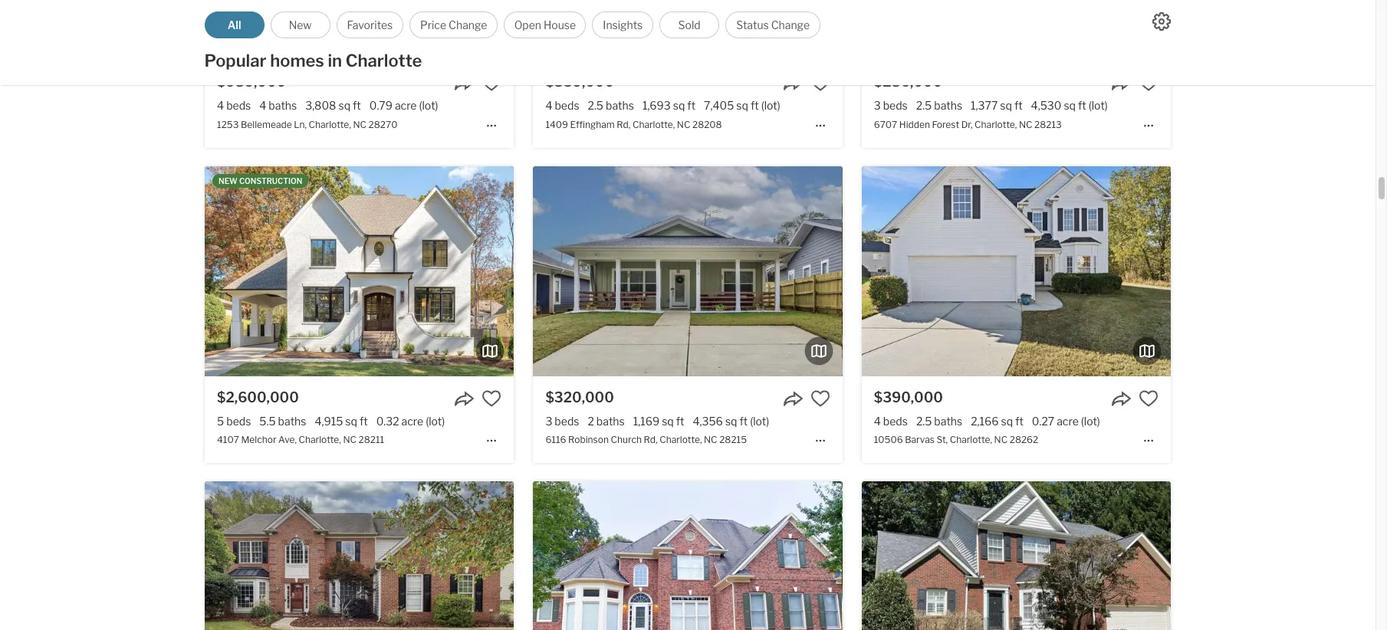 Task type: describe. For each thing, give the bounding box(es) containing it.
2 photo of 1253 bellemeade ln, charlotte, nc 28270 image from the left
[[205, 0, 514, 61]]

3 for $286,000
[[874, 99, 881, 112]]

1 photo of 1409 effingham rd, charlotte, nc 28208 image from the left
[[224, 0, 534, 61]]

forest
[[932, 119, 960, 130]]

nc for $2,600,000
[[343, 434, 357, 446]]

1253 bellemeade ln, charlotte, nc 28270
[[217, 119, 398, 130]]

2 photo of 6707 hidden forest dr, charlotte, nc 28213 image from the left
[[862, 0, 1171, 61]]

2 photo of 2807 glen summit dr, charlotte, nc 28270 image from the left
[[862, 482, 1171, 631]]

0.32
[[376, 415, 399, 428]]

1,377
[[971, 99, 998, 112]]

2.5 baths for $286,000
[[916, 99, 963, 112]]

bellemeade
[[241, 119, 292, 130]]

acre for $989,000
[[395, 99, 417, 112]]

2
[[588, 415, 594, 428]]

Favorites radio
[[336, 12, 404, 38]]

baths for $2,600,000
[[278, 415, 306, 428]]

2.5 baths for $390,000
[[917, 415, 963, 428]]

effingham
[[570, 119, 615, 130]]

ft for $2,600,000
[[360, 415, 368, 428]]

0 vertical spatial rd,
[[617, 119, 631, 130]]

nc left 28213
[[1019, 119, 1033, 130]]

ft for $390,000
[[1016, 415, 1024, 428]]

(lot) right 0.32
[[426, 415, 445, 428]]

1,693 sq ft
[[643, 99, 696, 112]]

10506
[[874, 434, 903, 446]]

church
[[611, 434, 642, 446]]

nc for $359,000
[[677, 119, 691, 130]]

2.5 for $286,000
[[916, 99, 932, 112]]

3 photo of 1409 effingham rd, charlotte, nc 28208 image from the left
[[843, 0, 1152, 61]]

open house
[[514, 18, 576, 31]]

1,377 sq ft
[[971, 99, 1023, 112]]

status change
[[737, 18, 810, 31]]

6707 hidden forest dr, charlotte, nc 28213
[[874, 119, 1062, 130]]

5 beds
[[217, 415, 251, 428]]

beds for $390,000
[[884, 415, 908, 428]]

6116
[[546, 434, 566, 446]]

favorites
[[347, 18, 393, 31]]

1409
[[546, 119, 568, 130]]

ln,
[[294, 119, 307, 130]]

barvas
[[905, 434, 935, 446]]

house
[[544, 18, 576, 31]]

1 photo of 10506 barvas st, charlotte, nc 28262 image from the left
[[553, 166, 862, 376]]

4 baths
[[259, 99, 297, 112]]

$390,000
[[874, 389, 943, 405]]

2,166 sq ft
[[971, 415, 1024, 428]]

acre for $390,000
[[1057, 415, 1079, 428]]

baths for $286,000
[[934, 99, 963, 112]]

1 horizontal spatial rd,
[[644, 434, 658, 446]]

baths for $320,000
[[597, 415, 625, 428]]

ft for $989,000
[[353, 99, 361, 112]]

acre for $2,600,000
[[402, 415, 424, 428]]

sq for $359,000
[[673, 99, 685, 112]]

2 photo of 6116 robinson church rd, charlotte, nc 28215 image from the left
[[533, 166, 843, 376]]

favorite button image for $286,000
[[1139, 73, 1159, 93]]

3 photo of 10506 barvas st, charlotte, nc 28262 image from the left
[[1171, 166, 1388, 376]]

ft for $320,000
[[676, 415, 685, 428]]

3,808 sq ft
[[305, 99, 361, 112]]

4 up bellemeade on the left of page
[[259, 99, 266, 112]]

charlotte, down "1,377 sq ft"
[[975, 119, 1017, 130]]

3 photo of 2309 treymore ln, charlotte, nc 28262 image from the left
[[843, 482, 1152, 631]]

7,405
[[704, 99, 734, 112]]

beds for $320,000
[[555, 415, 579, 428]]

Status Change radio
[[726, 12, 821, 38]]

ft right "4,530"
[[1079, 99, 1087, 112]]

beds for $359,000
[[555, 99, 580, 112]]

change for price change
[[449, 18, 487, 31]]

4,356 sq ft (lot)
[[693, 415, 770, 428]]

charlotte, down 1,169 sq ft
[[660, 434, 702, 446]]

option group containing all
[[205, 12, 821, 38]]

0.79 acre (lot)
[[370, 99, 438, 112]]

robinson
[[568, 434, 609, 446]]

charlotte, for $390,000
[[950, 434, 993, 446]]

3 photo of 2807 glen summit dr, charlotte, nc 28270 image from the left
[[1171, 482, 1388, 631]]

1 photo of 1253 bellemeade ln, charlotte, nc 28270 image from the left
[[0, 0, 205, 61]]

3 photo of 6707 hidden forest dr, charlotte, nc 28213 image from the left
[[1171, 0, 1388, 61]]

sold
[[679, 18, 701, 31]]

all
[[228, 18, 241, 31]]

sq for $320,000
[[662, 415, 674, 428]]

status
[[737, 18, 769, 31]]

Sold radio
[[660, 12, 720, 38]]

2.5 for $390,000
[[917, 415, 932, 428]]

insights
[[603, 18, 643, 31]]

1 photo of 4107 melchor ave, charlotte, nc 28211 image from the left
[[0, 166, 205, 376]]

$359,000
[[546, 74, 614, 90]]

4 for $390,000
[[874, 415, 881, 428]]

4,356
[[693, 415, 723, 428]]

Insights radio
[[593, 12, 654, 38]]

nc for $989,000
[[353, 119, 367, 130]]

beds for $989,000
[[226, 99, 251, 112]]

2 photo of 4107 melchor ave, charlotte, nc 28211 image from the left
[[205, 166, 514, 376]]

2.5 baths for $359,000
[[588, 99, 634, 112]]

4,915 sq ft
[[315, 415, 368, 428]]

4107 melchor ave, charlotte, nc 28211
[[217, 434, 384, 446]]



Task type: locate. For each thing, give the bounding box(es) containing it.
3 beds up 6707 on the top of the page
[[874, 99, 908, 112]]

4 up 10506
[[874, 415, 881, 428]]

photo of 4107 melchor ave, charlotte, nc 28211 image
[[0, 166, 205, 376], [205, 166, 514, 376], [514, 166, 823, 376]]

2.5 for $359,000
[[588, 99, 604, 112]]

sq right 1,169
[[662, 415, 674, 428]]

28213
[[1035, 119, 1062, 130]]

1 photo of 10828 carmody ct, charlotte, nc 28277 image from the left
[[0, 482, 205, 631]]

1,169 sq ft
[[633, 415, 685, 428]]

favorite button image for $989,000
[[482, 73, 502, 93]]

favorite button checkbox for $359,000
[[810, 73, 830, 93]]

3 up 6116
[[546, 415, 553, 428]]

sq for $390,000
[[1001, 415, 1013, 428]]

Open House radio
[[504, 12, 586, 38]]

28270
[[369, 119, 398, 130]]

2 photo of 2309 treymore ln, charlotte, nc 28262 image from the left
[[533, 482, 843, 631]]

ft for $286,000
[[1015, 99, 1023, 112]]

charlotte, for $989,000
[[309, 119, 351, 130]]

acre right 0.32
[[402, 415, 424, 428]]

photo of 2309 treymore ln, charlotte, nc 28262 image
[[224, 482, 534, 631], [533, 482, 843, 631], [843, 482, 1152, 631]]

sq right 1,377
[[1001, 99, 1012, 112]]

4 for $359,000
[[546, 99, 553, 112]]

change right price
[[449, 18, 487, 31]]

change inside the "price change" radio
[[449, 18, 487, 31]]

10506 barvas st, charlotte, nc 28262
[[874, 434, 1039, 446]]

sq up 28215
[[726, 415, 738, 428]]

beds right the 5
[[226, 415, 251, 428]]

favorite button image for $2,600,000
[[482, 389, 502, 409]]

(lot) right 7,405
[[761, 99, 781, 112]]

favorite button checkbox down price change
[[482, 73, 502, 93]]

4 up 1409
[[546, 99, 553, 112]]

hidden
[[900, 119, 930, 130]]

photo of 6116 robinson church rd, charlotte, nc 28215 image
[[224, 166, 534, 376], [533, 166, 843, 376], [843, 166, 1152, 376]]

0 horizontal spatial rd,
[[617, 119, 631, 130]]

4 beds up 10506
[[874, 415, 908, 428]]

change for status change
[[771, 18, 810, 31]]

1 vertical spatial rd,
[[644, 434, 658, 446]]

open
[[514, 18, 542, 31]]

baths up the 1409 effingham rd, charlotte, nc 28208
[[606, 99, 634, 112]]

0.79
[[370, 99, 393, 112]]

construction
[[239, 176, 302, 185]]

beds up 1253
[[226, 99, 251, 112]]

5
[[217, 415, 224, 428]]

favorite button image
[[1139, 73, 1159, 93], [482, 389, 502, 409], [810, 389, 830, 409]]

0 horizontal spatial favorite button image
[[482, 73, 502, 93]]

ft for $359,000
[[688, 99, 696, 112]]

$2,600,000
[[217, 389, 299, 405]]

acre right 0.79
[[395, 99, 417, 112]]

sq right 3,808
[[339, 99, 351, 112]]

nc down 2,166 sq ft
[[995, 434, 1008, 446]]

ft left "4,530"
[[1015, 99, 1023, 112]]

1,693
[[643, 99, 671, 112]]

5.5 baths
[[260, 415, 306, 428]]

3 beds for $286,000
[[874, 99, 908, 112]]

1 horizontal spatial 4 beds
[[546, 99, 580, 112]]

st,
[[937, 434, 948, 446]]

4,530
[[1031, 99, 1062, 112]]

charlotte, for $359,000
[[633, 119, 675, 130]]

0 horizontal spatial favorite button image
[[482, 389, 502, 409]]

ave,
[[278, 434, 297, 446]]

baths for $359,000
[[606, 99, 634, 112]]

beds up 6707 on the top of the page
[[883, 99, 908, 112]]

New radio
[[270, 12, 330, 38]]

beds for $286,000
[[883, 99, 908, 112]]

ft right 7,405
[[751, 99, 759, 112]]

3 beds
[[874, 99, 908, 112], [546, 415, 579, 428]]

new
[[289, 18, 312, 31]]

3 photo of 10828 carmody ct, charlotte, nc 28277 image from the left
[[514, 482, 823, 631]]

rd, down 1,169
[[644, 434, 658, 446]]

$320,000
[[546, 389, 614, 405]]

photo of 10828 carmody ct, charlotte, nc 28277 image
[[0, 482, 205, 631], [205, 482, 514, 631], [514, 482, 823, 631]]

nc
[[353, 119, 367, 130], [677, 119, 691, 130], [1019, 119, 1033, 130], [343, 434, 357, 446], [704, 434, 718, 446], [995, 434, 1008, 446]]

2.5 baths up forest
[[916, 99, 963, 112]]

melchor
[[241, 434, 277, 446]]

sq right 1,693
[[673, 99, 685, 112]]

0 horizontal spatial change
[[449, 18, 487, 31]]

charlotte, down 1,693
[[633, 119, 675, 130]]

ft left 0.79
[[353, 99, 361, 112]]

All radio
[[205, 12, 264, 38]]

1 photo of 2807 glen summit dr, charlotte, nc 28270 image from the left
[[553, 482, 862, 631]]

3 beds up 6116
[[546, 415, 579, 428]]

1 favorite button checkbox from the left
[[482, 73, 502, 93]]

4 for $989,000
[[217, 99, 224, 112]]

charlotte, for $2,600,000
[[299, 434, 341, 446]]

1 change from the left
[[449, 18, 487, 31]]

3 photo of 4107 melchor ave, charlotte, nc 28211 image from the left
[[514, 166, 823, 376]]

1 horizontal spatial favorite button checkbox
[[810, 73, 830, 93]]

Price Change radio
[[410, 12, 498, 38]]

1 horizontal spatial change
[[771, 18, 810, 31]]

new construction
[[219, 176, 302, 185]]

$989,000
[[217, 74, 286, 90]]

0.27
[[1032, 415, 1055, 428]]

ft up 28208 at the top of the page
[[688, 99, 696, 112]]

rd,
[[617, 119, 631, 130], [644, 434, 658, 446]]

beds up 6116
[[555, 415, 579, 428]]

1 horizontal spatial 3 beds
[[874, 99, 908, 112]]

3 for $320,000
[[546, 415, 553, 428]]

nc left 28270
[[353, 119, 367, 130]]

baths right 2
[[597, 415, 625, 428]]

in
[[328, 51, 342, 71]]

2,166
[[971, 415, 999, 428]]

baths up st,
[[935, 415, 963, 428]]

photo of 6707 hidden forest dr, charlotte, nc 28213 image
[[553, 0, 862, 61], [862, 0, 1171, 61], [1171, 0, 1388, 61]]

4,915
[[315, 415, 343, 428]]

sq for $286,000
[[1001, 99, 1012, 112]]

(lot) right 0.27
[[1081, 415, 1101, 428]]

2 photo of 10828 carmody ct, charlotte, nc 28277 image from the left
[[205, 482, 514, 631]]

price change
[[420, 18, 487, 31]]

0.27 acre (lot)
[[1032, 415, 1101, 428]]

sq for $989,000
[[339, 99, 351, 112]]

3 up 6707 on the top of the page
[[874, 99, 881, 112]]

nc left 28208 at the top of the page
[[677, 119, 691, 130]]

0 horizontal spatial favorite button checkbox
[[482, 73, 502, 93]]

ft up 28215
[[740, 415, 748, 428]]

2.5 up effingham
[[588, 99, 604, 112]]

acre
[[395, 99, 417, 112], [402, 415, 424, 428], [1057, 415, 1079, 428]]

charlotte,
[[309, 119, 351, 130], [633, 119, 675, 130], [975, 119, 1017, 130], [299, 434, 341, 446], [660, 434, 702, 446], [950, 434, 993, 446]]

3 photo of 1253 bellemeade ln, charlotte, nc 28270 image from the left
[[514, 0, 823, 61]]

baths up forest
[[934, 99, 963, 112]]

photo of 10506 barvas st, charlotte, nc 28262 image
[[553, 166, 862, 376], [862, 166, 1171, 376], [1171, 166, 1388, 376]]

1 horizontal spatial favorite button image
[[810, 73, 830, 93]]

favorite button image for $359,000
[[810, 73, 830, 93]]

4107
[[217, 434, 239, 446]]

2 horizontal spatial favorite button image
[[1139, 389, 1159, 409]]

4 beds for $989,000
[[217, 99, 251, 112]]

photo of 1253 bellemeade ln, charlotte, nc 28270 image
[[0, 0, 205, 61], [205, 0, 514, 61], [514, 0, 823, 61]]

28215
[[720, 434, 747, 446]]

favorite button image
[[482, 73, 502, 93], [810, 73, 830, 93], [1139, 389, 1159, 409]]

favorite button checkbox for $320,000
[[810, 389, 830, 409]]

2.5 baths up effingham
[[588, 99, 634, 112]]

sq right '4,915'
[[345, 415, 357, 428]]

homes
[[270, 51, 324, 71]]

sq for $2,600,000
[[345, 415, 357, 428]]

4 up 1253
[[217, 99, 224, 112]]

2 photo of 10506 barvas st, charlotte, nc 28262 image from the left
[[862, 166, 1171, 376]]

dr,
[[962, 119, 973, 130]]

(lot) right 0.79
[[419, 99, 438, 112]]

photo of 1409 effingham rd, charlotte, nc 28208 image
[[224, 0, 534, 61], [533, 0, 843, 61], [843, 0, 1152, 61]]

4 beds for $390,000
[[874, 415, 908, 428]]

3 photo of 6116 robinson church rd, charlotte, nc 28215 image from the left
[[843, 166, 1152, 376]]

3 beds for $320,000
[[546, 415, 579, 428]]

2.5
[[588, 99, 604, 112], [916, 99, 932, 112], [917, 415, 932, 428]]

1 vertical spatial 3
[[546, 415, 553, 428]]

4 beds
[[217, 99, 251, 112], [546, 99, 580, 112], [874, 415, 908, 428]]

photo of 2807 glen summit dr, charlotte, nc 28270 image
[[553, 482, 862, 631], [862, 482, 1171, 631], [1171, 482, 1388, 631]]

beds up 1409
[[555, 99, 580, 112]]

4
[[217, 99, 224, 112], [259, 99, 266, 112], [546, 99, 553, 112], [874, 415, 881, 428]]

28208
[[693, 119, 722, 130]]

acre right 0.27
[[1057, 415, 1079, 428]]

0 vertical spatial 3 beds
[[874, 99, 908, 112]]

3,808
[[305, 99, 336, 112]]

sq right "4,530"
[[1064, 99, 1076, 112]]

(lot)
[[419, 99, 438, 112], [761, 99, 781, 112], [1089, 99, 1108, 112], [426, 415, 445, 428], [750, 415, 770, 428], [1081, 415, 1101, 428]]

new
[[219, 176, 238, 185]]

1409 effingham rd, charlotte, nc 28208
[[546, 119, 722, 130]]

beds
[[226, 99, 251, 112], [555, 99, 580, 112], [883, 99, 908, 112], [226, 415, 251, 428], [555, 415, 579, 428], [884, 415, 908, 428]]

charlotte, down "3,808 sq ft"
[[309, 119, 351, 130]]

favorite button checkbox
[[1139, 73, 1159, 93], [482, 389, 502, 409], [810, 389, 830, 409], [1139, 389, 1159, 409]]

0 horizontal spatial 3 beds
[[546, 415, 579, 428]]

2 baths
[[588, 415, 625, 428]]

2 photo of 1409 effingham rd, charlotte, nc 28208 image from the left
[[533, 0, 843, 61]]

1 vertical spatial 3 beds
[[546, 415, 579, 428]]

6116 robinson church rd, charlotte, nc 28215
[[546, 434, 747, 446]]

favorite button image for $390,000
[[1139, 389, 1159, 409]]

1 horizontal spatial 3
[[874, 99, 881, 112]]

favorite button checkbox down status change option
[[810, 73, 830, 93]]

ft left 4,356 in the bottom of the page
[[676, 415, 685, 428]]

price
[[420, 18, 446, 31]]

4 beds up 1253
[[217, 99, 251, 112]]

2 horizontal spatial 4 beds
[[874, 415, 908, 428]]

favorite button checkbox for $2,600,000
[[482, 389, 502, 409]]

2 change from the left
[[771, 18, 810, 31]]

0 vertical spatial 3
[[874, 99, 881, 112]]

baths for $390,000
[[935, 415, 963, 428]]

3
[[874, 99, 881, 112], [546, 415, 553, 428]]

2 horizontal spatial favorite button image
[[1139, 73, 1159, 93]]

change
[[449, 18, 487, 31], [771, 18, 810, 31]]

charlotte
[[346, 51, 422, 71]]

option group
[[205, 12, 821, 38]]

change inside status change option
[[771, 18, 810, 31]]

nc down 4,915 sq ft
[[343, 434, 357, 446]]

2.5 baths
[[588, 99, 634, 112], [916, 99, 963, 112], [917, 415, 963, 428]]

nc down 4,356 in the bottom of the page
[[704, 434, 718, 446]]

2.5 up the barvas
[[917, 415, 932, 428]]

charlotte, down 2,166
[[950, 434, 993, 446]]

1253
[[217, 119, 239, 130]]

4 beds up 1409
[[546, 99, 580, 112]]

baths
[[269, 99, 297, 112], [606, 99, 634, 112], [934, 99, 963, 112], [278, 415, 306, 428], [597, 415, 625, 428], [935, 415, 963, 428]]

6707
[[874, 119, 898, 130]]

1 photo of 2309 treymore ln, charlotte, nc 28262 image from the left
[[224, 482, 534, 631]]

1 photo of 6116 robinson church rd, charlotte, nc 28215 image from the left
[[224, 166, 534, 376]]

(lot) right "4,530"
[[1089, 99, 1108, 112]]

baths for $989,000
[[269, 99, 297, 112]]

2.5 baths up st,
[[917, 415, 963, 428]]

change right the status
[[771, 18, 810, 31]]

favorite button checkbox for $286,000
[[1139, 73, 1159, 93]]

2.5 up the hidden
[[916, 99, 932, 112]]

4,530 sq ft (lot)
[[1031, 99, 1108, 112]]

ft up 28262
[[1016, 415, 1024, 428]]

$286,000
[[874, 74, 943, 90]]

beds for $2,600,000
[[226, 415, 251, 428]]

28262
[[1010, 434, 1039, 446]]

sq right 2,166
[[1001, 415, 1013, 428]]

1 horizontal spatial favorite button image
[[810, 389, 830, 409]]

favorite button checkbox for $989,000
[[482, 73, 502, 93]]

2 favorite button checkbox from the left
[[810, 73, 830, 93]]

favorite button checkbox
[[482, 73, 502, 93], [810, 73, 830, 93]]

ft up 28211
[[360, 415, 368, 428]]

5.5
[[260, 415, 276, 428]]

sq right 7,405
[[737, 99, 749, 112]]

1,169
[[633, 415, 660, 428]]

(lot) right 4,356 in the bottom of the page
[[750, 415, 770, 428]]

1 photo of 6707 hidden forest dr, charlotte, nc 28213 image from the left
[[553, 0, 862, 61]]

charlotte, down '4,915'
[[299, 434, 341, 446]]

rd, right effingham
[[617, 119, 631, 130]]

28211
[[359, 434, 384, 446]]

4 beds for $359,000
[[546, 99, 580, 112]]

popular
[[205, 51, 267, 71]]

popular homes in charlotte
[[205, 51, 422, 71]]

beds up 10506
[[884, 415, 908, 428]]

favorite button checkbox for $390,000
[[1139, 389, 1159, 409]]

baths up ave,
[[278, 415, 306, 428]]

0 horizontal spatial 4 beds
[[217, 99, 251, 112]]

nc for $390,000
[[995, 434, 1008, 446]]

ft
[[353, 99, 361, 112], [688, 99, 696, 112], [751, 99, 759, 112], [1015, 99, 1023, 112], [1079, 99, 1087, 112], [360, 415, 368, 428], [676, 415, 685, 428], [740, 415, 748, 428], [1016, 415, 1024, 428]]

7,405 sq ft (lot)
[[704, 99, 781, 112]]

favorite button image for $320,000
[[810, 389, 830, 409]]

baths up bellemeade on the left of page
[[269, 99, 297, 112]]

0 horizontal spatial 3
[[546, 415, 553, 428]]

0.32 acre (lot)
[[376, 415, 445, 428]]



Task type: vqa. For each thing, say whether or not it's contained in the screenshot.
the topmost 3
yes



